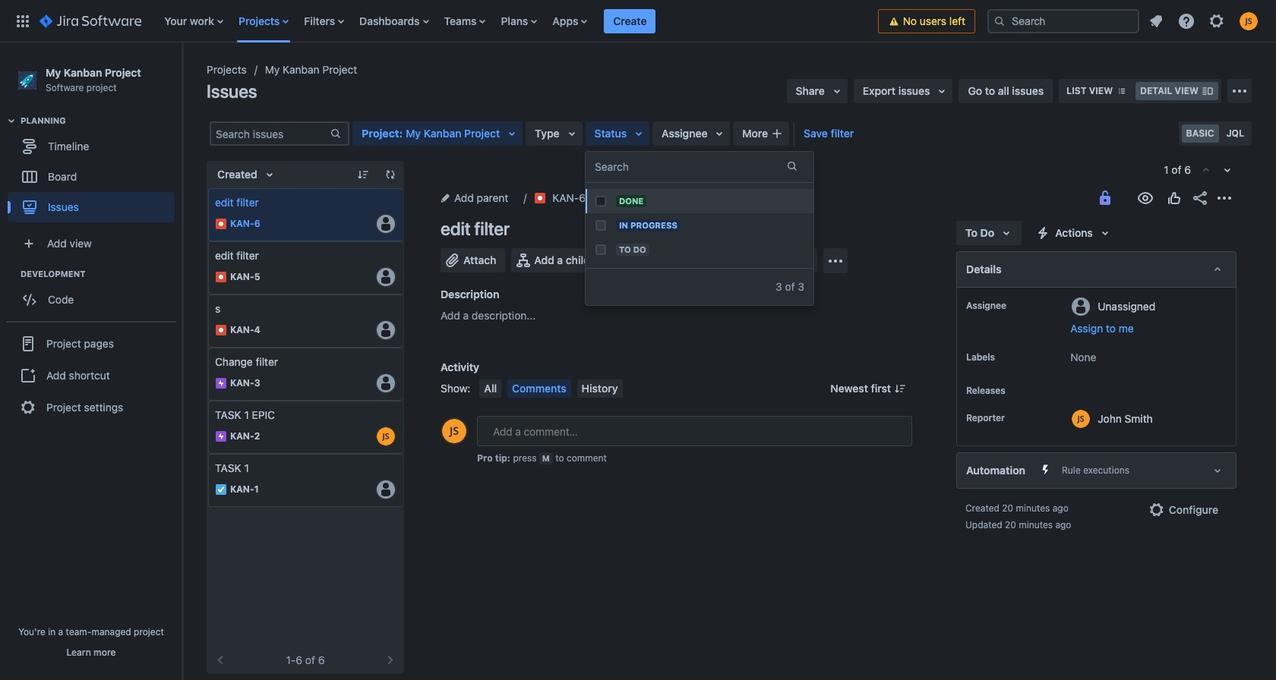 Task type: locate. For each thing, give the bounding box(es) containing it.
Add a comment… field
[[477, 416, 912, 447]]

order by image
[[260, 166, 279, 184]]

2 heading from the top
[[21, 268, 182, 280]]

1 vertical spatial heading
[[21, 268, 182, 280]]

2 epic image from the top
[[215, 431, 227, 443]]

epic element
[[208, 348, 403, 401], [208, 401, 403, 454]]

heading
[[21, 115, 182, 127], [21, 268, 182, 280]]

0 vertical spatial epic image
[[215, 378, 227, 390]]

1 heading from the top
[[21, 115, 182, 127]]

import and bulk change issues image
[[1231, 82, 1249, 100]]

1 epic element from the top
[[208, 348, 403, 401]]

bug image
[[215, 218, 227, 230], [215, 324, 227, 337]]

epic image for second 'epic' element from the top of the issues list box
[[215, 431, 227, 443]]

banner
[[0, 0, 1276, 43]]

watch options: you are not watching this issue, 0 people watching image
[[1136, 189, 1155, 207]]

actions image
[[1215, 189, 1234, 207]]

list
[[157, 0, 878, 42], [1143, 7, 1267, 35]]

bug image up bug icon
[[215, 218, 227, 230]]

more information about john smith image
[[1072, 410, 1090, 428]]

2 bug image from the top
[[215, 324, 227, 337]]

group
[[8, 115, 182, 227], [1197, 161, 1237, 179], [8, 268, 182, 320], [6, 321, 176, 429]]

list item
[[604, 0, 656, 42]]

1 bug image from the top
[[215, 218, 227, 230]]

sidebar navigation image
[[166, 61, 199, 91]]

issues list box
[[208, 188, 403, 507]]

help image
[[1178, 12, 1196, 30]]

Search issues text field
[[211, 123, 330, 144]]

settings image
[[1208, 12, 1226, 30]]

menu bar
[[477, 380, 626, 398]]

2 epic element from the top
[[208, 401, 403, 454]]

bug image down bug icon
[[215, 324, 227, 337]]

1 epic image from the top
[[215, 378, 227, 390]]

2 bug element from the top
[[208, 242, 403, 295]]

0 vertical spatial heading
[[21, 115, 182, 127]]

0 vertical spatial bug image
[[215, 218, 227, 230]]

jira software image
[[40, 12, 141, 30], [40, 12, 141, 30]]

epic image
[[215, 378, 227, 390], [215, 431, 227, 443]]

None search field
[[988, 9, 1140, 33]]

1 vertical spatial epic image
[[215, 431, 227, 443]]

bug element
[[208, 188, 403, 242], [208, 242, 403, 295], [208, 295, 403, 348]]

Search field
[[988, 9, 1140, 33]]

1 bug element from the top
[[208, 188, 403, 242]]

1 vertical spatial bug image
[[215, 324, 227, 337]]



Task type: describe. For each thing, give the bounding box(es) containing it.
Search text field
[[595, 160, 598, 175]]

primary element
[[9, 0, 878, 42]]

task element
[[208, 454, 403, 507]]

sidebar element
[[0, 43, 182, 681]]

0 horizontal spatial list
[[157, 0, 878, 42]]

addicon image
[[771, 128, 783, 140]]

development image
[[2, 265, 21, 284]]

search image
[[994, 15, 1006, 27]]

your profile and settings image
[[1240, 12, 1258, 30]]

3 bug element from the top
[[208, 295, 403, 348]]

planning image
[[2, 112, 21, 130]]

1 horizontal spatial list
[[1143, 7, 1267, 35]]

vote options: no one has voted for this issue yet. image
[[1165, 189, 1184, 207]]

notifications image
[[1147, 12, 1165, 30]]

task image
[[215, 484, 227, 496]]

automation element
[[956, 453, 1237, 489]]

heading for planning icon at the left top
[[21, 115, 182, 127]]

heading for development 'icon'
[[21, 268, 182, 280]]

details element
[[956, 251, 1237, 288]]

add app image
[[827, 252, 845, 270]]

epic image for first 'epic' element from the top of the issues list box
[[215, 378, 227, 390]]

appswitcher icon image
[[14, 12, 32, 30]]

bug image
[[215, 271, 227, 283]]



Task type: vqa. For each thing, say whether or not it's contained in the screenshot.
LIST ITEM
yes



